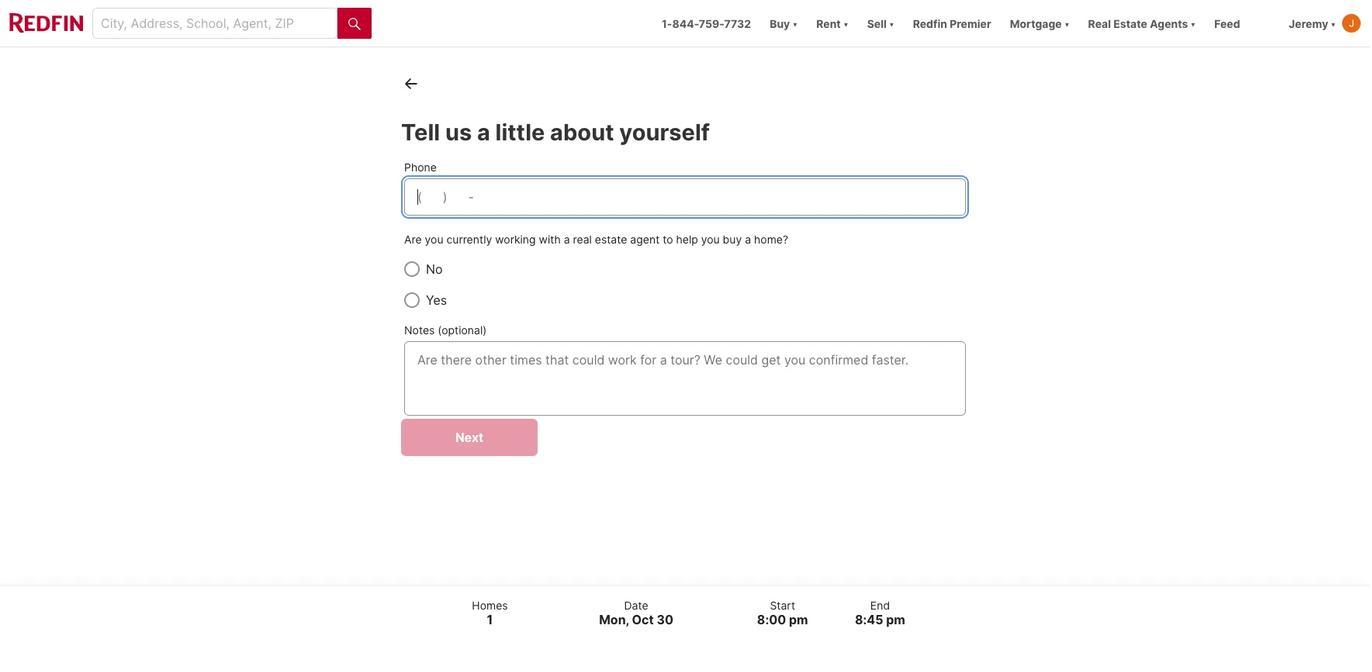 Task type: vqa. For each thing, say whether or not it's contained in the screenshot.
ARE THERE OTHER TIMES THAT COULD WORK FOR A TOUR? WE COULD GET YOU CONFIRMED FASTER. TEXT FIELD
yes



Task type: locate. For each thing, give the bounding box(es) containing it.
▾ right agents
[[1191, 17, 1196, 30]]

City, Address, School, Agent, ZIP search field
[[92, 8, 337, 39]]

▾ left user photo
[[1331, 17, 1336, 30]]

agents
[[1150, 17, 1188, 30]]

a left real
[[564, 233, 570, 246]]

real
[[1088, 17, 1111, 30]]

▾ right sell
[[889, 17, 894, 30]]

pm inside end 8:45 pm
[[886, 612, 905, 628]]

sell ▾
[[867, 17, 894, 30]]

redfin premier
[[913, 17, 991, 30]]

feed
[[1214, 17, 1240, 30]]

1
[[487, 612, 493, 628]]

redfin premier button
[[904, 0, 1001, 47]]

end
[[870, 599, 890, 612]]

estate
[[1113, 17, 1147, 30]]

rent
[[816, 17, 841, 30]]

1 pm from the left
[[789, 612, 808, 628]]

rent ▾ button
[[807, 0, 858, 47]]

no
[[426, 262, 443, 277]]

pm
[[789, 612, 808, 628], [886, 612, 905, 628]]

1 horizontal spatial you
[[701, 233, 720, 246]]

are
[[404, 233, 422, 246]]

jeremy
[[1289, 17, 1328, 30]]

0 horizontal spatial a
[[477, 119, 490, 146]]

date mon, oct  30
[[599, 599, 673, 628]]

pm for 8:45 pm
[[886, 612, 905, 628]]

you
[[425, 233, 443, 246], [701, 233, 720, 246]]

2 ▾ from the left
[[843, 17, 848, 30]]

are you currently working with a real estate agent to help you buy a home?
[[404, 233, 788, 246]]

30
[[657, 612, 673, 628]]

mortgage ▾ button
[[1001, 0, 1079, 47]]

pm inside start 8:00 pm
[[789, 612, 808, 628]]

you right are
[[425, 233, 443, 246]]

▾ right rent
[[843, 17, 848, 30]]

6 ▾ from the left
[[1331, 17, 1336, 30]]

notes
[[404, 324, 435, 337]]

3 ▾ from the left
[[889, 17, 894, 30]]

start
[[770, 599, 795, 612]]

1 ▾ from the left
[[793, 17, 798, 30]]

2 pm from the left
[[886, 612, 905, 628]]

phone
[[404, 161, 437, 174]]

844-
[[672, 17, 699, 30]]

yourself
[[619, 119, 710, 146]]

buy
[[770, 17, 790, 30]]

1 horizontal spatial a
[[564, 233, 570, 246]]

4 ▾ from the left
[[1064, 17, 1070, 30]]

0 horizontal spatial pm
[[789, 612, 808, 628]]

759-
[[699, 17, 724, 30]]

with
[[539, 233, 561, 246]]

▾ right mortgage in the top right of the page
[[1064, 17, 1070, 30]]

sell
[[867, 17, 887, 30]]

help
[[676, 233, 698, 246]]

1 you from the left
[[425, 233, 443, 246]]

(      )      - text field
[[417, 188, 953, 207]]

0 horizontal spatial you
[[425, 233, 443, 246]]

▾ right buy
[[793, 17, 798, 30]]

feed button
[[1205, 0, 1280, 47]]

a
[[477, 119, 490, 146], [564, 233, 570, 246], [745, 233, 751, 246]]

next
[[455, 430, 483, 446]]

7732
[[724, 17, 751, 30]]

a right us
[[477, 119, 490, 146]]

to
[[663, 233, 673, 246]]

mortgage
[[1010, 17, 1062, 30]]

about
[[550, 119, 614, 146]]

sell ▾ button
[[867, 0, 894, 47]]

you left buy
[[701, 233, 720, 246]]

pm down start
[[789, 612, 808, 628]]

▾
[[793, 17, 798, 30], [843, 17, 848, 30], [889, 17, 894, 30], [1064, 17, 1070, 30], [1191, 17, 1196, 30], [1331, 17, 1336, 30]]

rent ▾
[[816, 17, 848, 30]]

start 8:00 pm
[[757, 599, 808, 628]]

a right buy
[[745, 233, 751, 246]]

pm down end in the right of the page
[[886, 612, 905, 628]]

user photo image
[[1342, 14, 1361, 33]]

1 horizontal spatial pm
[[886, 612, 905, 628]]



Task type: describe. For each thing, give the bounding box(es) containing it.
real estate agents ▾ button
[[1079, 0, 1205, 47]]

buy ▾ button
[[760, 0, 807, 47]]

real estate agents ▾ link
[[1088, 0, 1196, 47]]

homes 1
[[472, 599, 508, 628]]

buy ▾ button
[[770, 0, 798, 47]]

notes (optional)
[[404, 324, 487, 337]]

real
[[573, 233, 592, 246]]

little
[[495, 119, 545, 146]]

No radio
[[404, 262, 420, 277]]

8:00
[[757, 612, 786, 628]]

2 horizontal spatial a
[[745, 233, 751, 246]]

sell ▾ button
[[858, 0, 904, 47]]

pm for 8:00 pm
[[789, 612, 808, 628]]

8:45
[[855, 612, 883, 628]]

▾ for sell ▾
[[889, 17, 894, 30]]

1-
[[662, 17, 672, 30]]

1-844-759-7732
[[662, 17, 751, 30]]

mon,
[[599, 612, 629, 628]]

us
[[445, 119, 472, 146]]

premier
[[950, 17, 991, 30]]

oct
[[632, 612, 654, 628]]

agent
[[630, 233, 660, 246]]

end 8:45 pm
[[855, 599, 905, 628]]

homes
[[472, 599, 508, 612]]

▾ for rent ▾
[[843, 17, 848, 30]]

2 you from the left
[[701, 233, 720, 246]]

working
[[495, 233, 536, 246]]

▾ for buy ▾
[[793, 17, 798, 30]]

1-844-759-7732 link
[[662, 17, 751, 30]]

rent ▾ button
[[816, 0, 848, 47]]

buy
[[723, 233, 742, 246]]

redfin
[[913, 17, 947, 30]]

are you currently working with a real estate agent to help you buy a home? element
[[404, 260, 966, 310]]

next button
[[401, 419, 538, 456]]

jeremy ▾
[[1289, 17, 1336, 30]]

buy ▾
[[770, 17, 798, 30]]

mortgage ▾
[[1010, 17, 1070, 30]]

currently
[[446, 233, 492, 246]]

date
[[624, 599, 648, 612]]

submit search image
[[348, 18, 361, 30]]

estate
[[595, 233, 627, 246]]

tell us a little about yourself
[[401, 119, 710, 146]]

(optional)
[[438, 324, 487, 337]]

▾ for jeremy ▾
[[1331, 17, 1336, 30]]

Are there other times that could work for a tour? We could get you confirmed faster. text field
[[417, 351, 953, 407]]

5 ▾ from the left
[[1191, 17, 1196, 30]]

mortgage ▾ button
[[1010, 0, 1070, 47]]

home?
[[754, 233, 788, 246]]

Yes radio
[[404, 293, 420, 308]]

tell
[[401, 119, 440, 146]]

yes
[[426, 293, 447, 308]]

real estate agents ▾
[[1088, 17, 1196, 30]]

▾ for mortgage ▾
[[1064, 17, 1070, 30]]



